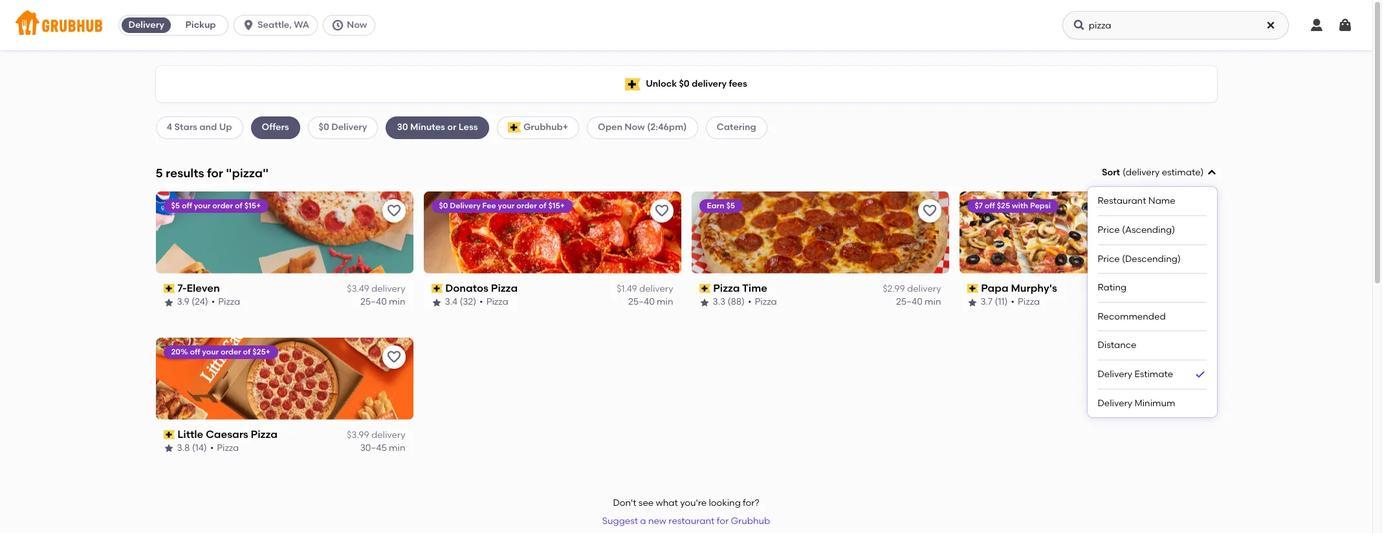 Task type: locate. For each thing, give the bounding box(es) containing it.
• right (11)
[[1011, 297, 1015, 308]]

2 subscription pass image from the left
[[699, 284, 711, 293]]

off down results at the top left
[[182, 201, 192, 210]]

• pizza for $1.49
[[480, 297, 509, 308]]

delivery for donatos pizza
[[639, 284, 673, 295]]

0 vertical spatial now
[[347, 19, 367, 30]]

1 horizontal spatial $15+
[[548, 201, 565, 210]]

$0 left fee
[[439, 201, 448, 210]]

•
[[211, 297, 215, 308], [480, 297, 483, 308], [748, 297, 752, 308], [1011, 297, 1015, 308], [210, 443, 214, 454]]

3 25–40 min from the left
[[896, 297, 941, 308]]

your down 5 results for "pizza" on the left of the page
[[194, 201, 211, 210]]

min
[[389, 297, 405, 308], [657, 297, 673, 308], [925, 297, 941, 308], [1193, 297, 1209, 308], [389, 443, 405, 454]]

of down "pizza" in the left of the page
[[235, 201, 243, 210]]

2 horizontal spatial subscription pass image
[[967, 284, 979, 293]]

$2.99 delivery
[[883, 284, 941, 295]]

for down looking
[[717, 516, 729, 527]]

25–40 for donatos pizza
[[628, 297, 655, 308]]

off right $7
[[985, 201, 995, 210]]

30–45 min down $3.99 delivery
[[360, 443, 405, 454]]

(descending)
[[1122, 253, 1181, 264]]

delivery left pickup
[[128, 19, 164, 30]]

None field
[[1088, 166, 1217, 418]]

0 vertical spatial svg image
[[1073, 19, 1086, 32]]

subscription pass image left 7-
[[163, 284, 175, 293]]

• right (32) at the bottom of page
[[480, 297, 483, 308]]

seattle, wa
[[258, 19, 309, 30]]

grubhub plus flag logo image
[[625, 78, 641, 90], [508, 123, 521, 133]]

1 horizontal spatial 30–45 min
[[1164, 297, 1209, 308]]

star icon image left 3.9
[[163, 297, 174, 308]]

30–45 min for murphy's
[[1164, 297, 1209, 308]]

pizza down little caesars pizza
[[217, 443, 239, 454]]

price down restaurant
[[1098, 225, 1120, 236]]

looking
[[709, 498, 741, 509]]

• right (24)
[[211, 297, 215, 308]]

0 horizontal spatial subscription pass image
[[163, 430, 175, 439]]

papa murphy's link
[[967, 281, 1209, 296]]

$5 off your order of $15+
[[171, 201, 261, 210]]

delivery
[[128, 19, 164, 30], [331, 122, 367, 133], [450, 201, 481, 210], [1098, 369, 1133, 380], [1098, 398, 1133, 409]]

0 vertical spatial $0
[[679, 78, 690, 89]]

1 horizontal spatial 25–40
[[628, 297, 655, 308]]

1 horizontal spatial 25–40 min
[[628, 297, 673, 308]]

off
[[182, 201, 192, 210], [985, 201, 995, 210], [190, 347, 200, 356]]

1 vertical spatial for
[[717, 516, 729, 527]]

pizza right donatos
[[491, 282, 518, 294]]

donatos pizza logo image
[[424, 191, 681, 274]]

min for papa murphy's
[[1193, 297, 1209, 308]]

$25
[[997, 201, 1010, 210]]

$0 right "unlock" in the left of the page
[[679, 78, 690, 89]]

2 horizontal spatial save this restaurant image
[[922, 203, 938, 219]]

subscription pass image inside papa murphy's link
[[967, 284, 979, 293]]

• pizza right (24)
[[211, 297, 240, 308]]

1 vertical spatial now
[[625, 122, 645, 133]]

30–45
[[1164, 297, 1191, 308], [360, 443, 387, 454]]

$3.99
[[347, 430, 369, 441]]

price up the 'rating'
[[1098, 253, 1120, 264]]

unlock $0 delivery fees
[[646, 78, 747, 89]]

2 horizontal spatial of
[[539, 201, 547, 210]]

delivery right $1.49 on the left bottom
[[639, 284, 673, 295]]

delivery right $3.49 in the bottom left of the page
[[371, 284, 405, 295]]

25–40 min down $3.49 delivery
[[360, 297, 405, 308]]

now right open in the top of the page
[[625, 122, 645, 133]]

check icon image
[[1194, 368, 1207, 381]]

now
[[347, 19, 367, 30], [625, 122, 645, 133]]

subscription pass image left little at the left bottom
[[163, 430, 175, 439]]

delivery down delivery estimate
[[1098, 398, 1133, 409]]

off for $3.49
[[182, 201, 192, 210]]

30–45 down $3.99 delivery
[[360, 443, 387, 454]]

0 horizontal spatial subscription pass image
[[163, 284, 175, 293]]

• pizza for papa
[[1011, 297, 1040, 308]]

delivery right $2.99
[[907, 284, 941, 295]]

1 vertical spatial 30–45 min
[[360, 443, 405, 454]]

pizza right caesars in the bottom left of the page
[[251, 428, 278, 441]]

earn
[[707, 201, 725, 210]]

$1.49 delivery
[[617, 284, 673, 295]]

1 horizontal spatial svg image
[[1207, 168, 1217, 178]]

• pizza
[[211, 297, 240, 308], [480, 297, 509, 308], [748, 297, 777, 308], [1011, 297, 1040, 308], [210, 443, 239, 454]]

)
[[1201, 167, 1204, 178]]

0 vertical spatial 30–45
[[1164, 297, 1191, 308]]

$5
[[171, 201, 180, 210], [726, 201, 735, 210]]

• pizza down donatos pizza
[[480, 297, 509, 308]]

0 horizontal spatial $15+
[[244, 201, 261, 210]]

restaurant name
[[1098, 196, 1176, 207]]

$0 delivery
[[319, 122, 367, 133]]

delivery for little caesars pizza
[[371, 430, 405, 441]]

3.8
[[177, 443, 190, 454]]

0 horizontal spatial 30–45 min
[[360, 443, 405, 454]]

25–40 down $1.49 delivery
[[628, 297, 655, 308]]

delivery estimate
[[1098, 369, 1174, 380]]

rating
[[1098, 282, 1127, 293]]

25–40 for 7-eleven
[[360, 297, 387, 308]]

• pizza down papa murphy's on the bottom of page
[[1011, 297, 1040, 308]]

star icon image left the 3.8
[[163, 444, 174, 454]]

0 horizontal spatial 25–40
[[360, 297, 387, 308]]

delivery right the $3.99
[[371, 430, 405, 441]]

of left the $25+
[[243, 347, 251, 356]]

0 vertical spatial grubhub plus flag logo image
[[625, 78, 641, 90]]

• for $2.99
[[748, 297, 752, 308]]

star icon image for $1.49 delivery
[[431, 297, 442, 308]]

off right 20%
[[190, 347, 200, 356]]

0 horizontal spatial grubhub plus flag logo image
[[508, 123, 521, 133]]

(88)
[[728, 297, 745, 308]]

25–40 down $3.49 delivery
[[360, 297, 387, 308]]

$5 down results at the top left
[[171, 201, 180, 210]]

pizza down the murphy's
[[1018, 297, 1040, 308]]

save this restaurant button for $2.99 delivery
[[918, 199, 941, 223]]

$5 right earn
[[726, 201, 735, 210]]

suggest
[[602, 516, 638, 527]]

1 $5 from the left
[[171, 201, 180, 210]]

pizza down donatos pizza
[[486, 297, 509, 308]]

star icon image left 3.3
[[699, 297, 710, 308]]

$0 right offers
[[319, 122, 329, 133]]

pickup button
[[174, 15, 228, 36]]

delivery inside option
[[1098, 369, 1133, 380]]

1 25–40 from the left
[[360, 297, 387, 308]]

of for 7-eleven
[[235, 201, 243, 210]]

0 horizontal spatial $0
[[319, 122, 329, 133]]

0 vertical spatial 30–45 min
[[1164, 297, 1209, 308]]

fees
[[729, 78, 747, 89]]

of
[[235, 201, 243, 210], [539, 201, 547, 210], [243, 347, 251, 356]]

with
[[1012, 201, 1028, 210]]

(2:46pm)
[[647, 122, 687, 133]]

save this restaurant image
[[386, 203, 402, 219], [1190, 203, 1205, 219]]

0 horizontal spatial now
[[347, 19, 367, 30]]

25–40 min down $2.99 delivery
[[896, 297, 941, 308]]

0 vertical spatial for
[[207, 165, 223, 180]]

price (descending)
[[1098, 253, 1181, 264]]

25–40 down $2.99 delivery
[[896, 297, 923, 308]]

star icon image for $3.99 delivery
[[163, 444, 174, 454]]

3.3
[[713, 297, 726, 308]]

caesars
[[206, 428, 248, 441]]

for inside button
[[717, 516, 729, 527]]

delivery for 7-eleven
[[371, 284, 405, 295]]

min for $3.99 delivery
[[389, 443, 405, 454]]

0 horizontal spatial svg image
[[1073, 19, 1086, 32]]

30–45 up recommended
[[1164, 297, 1191, 308]]

1 horizontal spatial $5
[[726, 201, 735, 210]]

• pizza for $3.99
[[210, 443, 239, 454]]

don't
[[613, 498, 637, 509]]

1 horizontal spatial save this restaurant image
[[654, 203, 670, 219]]

subscription pass image left papa
[[967, 284, 979, 293]]

$15+
[[244, 201, 261, 210], [548, 201, 565, 210]]

delivery estimate option
[[1098, 360, 1207, 390]]

• pizza down caesars in the bottom left of the page
[[210, 443, 239, 454]]

1 horizontal spatial subscription pass image
[[431, 284, 443, 293]]

grubhub plus flag logo image for grubhub+
[[508, 123, 521, 133]]

1 horizontal spatial of
[[243, 347, 251, 356]]

min for $1.49 delivery
[[657, 297, 673, 308]]

0 horizontal spatial $5
[[171, 201, 180, 210]]

subscription pass image left pizza time
[[699, 284, 711, 293]]

now button
[[323, 15, 381, 36]]

delivery down distance
[[1098, 369, 1133, 380]]

30–45 min down the (descending)
[[1164, 297, 1209, 308]]

save this restaurant button for papa murphy's
[[1186, 199, 1209, 223]]

3 25–40 from the left
[[896, 297, 923, 308]]

25–40
[[360, 297, 387, 308], [628, 297, 655, 308], [896, 297, 923, 308]]

1 vertical spatial svg image
[[1207, 168, 1217, 178]]

$0 for $0 delivery
[[319, 122, 329, 133]]

save this restaurant button
[[382, 199, 405, 223], [650, 199, 673, 223], [918, 199, 941, 223], [1186, 199, 1209, 223], [382, 345, 405, 369]]

star icon image
[[163, 297, 174, 308], [431, 297, 442, 308], [699, 297, 710, 308], [967, 297, 978, 308], [163, 444, 174, 454]]

4 stars and up
[[167, 122, 232, 133]]

1 vertical spatial $0
[[319, 122, 329, 133]]

2 horizontal spatial $0
[[679, 78, 690, 89]]

or
[[447, 122, 457, 133]]

0 horizontal spatial 30–45
[[360, 443, 387, 454]]

subscription pass image for donatos pizza
[[431, 284, 443, 293]]

catering
[[717, 122, 756, 133]]

save this restaurant image for little caesars pizza
[[386, 349, 402, 365]]

25–40 min down $1.49 delivery
[[628, 297, 673, 308]]

list box inside 'field'
[[1098, 187, 1207, 418]]

subscription pass image
[[431, 284, 443, 293], [967, 284, 979, 293], [163, 430, 175, 439]]

subscription pass image for papa murphy's
[[967, 284, 979, 293]]

$2.99
[[883, 284, 905, 295]]

save this restaurant image
[[654, 203, 670, 219], [922, 203, 938, 219], [386, 349, 402, 365]]

30–45 for murphy's
[[1164, 297, 1191, 308]]

list box containing restaurant name
[[1098, 187, 1207, 418]]

grubhub plus flag logo image left "unlock" in the left of the page
[[625, 78, 641, 90]]

2 price from the top
[[1098, 253, 1120, 264]]

star icon image for $3.49 delivery
[[163, 297, 174, 308]]

save this restaurant image for donatos pizza
[[654, 203, 670, 219]]

0 horizontal spatial save this restaurant image
[[386, 349, 402, 365]]

• for $1.49
[[480, 297, 483, 308]]

price
[[1098, 225, 1120, 236], [1098, 253, 1120, 264]]

little
[[177, 428, 203, 441]]

$0 delivery fee your order of $15+
[[439, 201, 565, 210]]

1 horizontal spatial 30–45
[[1164, 297, 1191, 308]]

estimate
[[1135, 369, 1174, 380]]

star icon image left 3.7
[[967, 297, 978, 308]]

price for price (descending)
[[1098, 253, 1120, 264]]

grubhub plus flag logo image left grubhub+
[[508, 123, 521, 133]]

2 horizontal spatial 25–40
[[896, 297, 923, 308]]

1 subscription pass image from the left
[[163, 284, 175, 293]]

0 horizontal spatial 25–40 min
[[360, 297, 405, 308]]

order left the $25+
[[221, 347, 241, 356]]

1 price from the top
[[1098, 225, 1120, 236]]

list box
[[1098, 187, 1207, 418]]

distance
[[1098, 340, 1137, 351]]

1 vertical spatial price
[[1098, 253, 1120, 264]]

0 horizontal spatial for
[[207, 165, 223, 180]]

estimate
[[1162, 167, 1201, 178]]

pizza
[[491, 282, 518, 294], [713, 282, 740, 294], [218, 297, 240, 308], [486, 297, 509, 308], [755, 297, 777, 308], [1018, 297, 1040, 308], [251, 428, 278, 441], [217, 443, 239, 454]]

for right results at the top left
[[207, 165, 223, 180]]

grubhub
[[731, 516, 770, 527]]

save this restaurant button for $3.99 delivery
[[382, 345, 405, 369]]

svg image
[[1309, 17, 1325, 33], [1338, 17, 1353, 33], [242, 19, 255, 32], [331, 19, 344, 32], [1266, 20, 1276, 30]]

price (ascending)
[[1098, 225, 1175, 236]]

donatos
[[445, 282, 489, 294]]

3.3 (88)
[[713, 297, 745, 308]]

what
[[656, 498, 678, 509]]

• pizza for $2.99
[[748, 297, 777, 308]]

2 horizontal spatial 25–40 min
[[896, 297, 941, 308]]

3.9
[[177, 297, 189, 308]]

0 vertical spatial price
[[1098, 225, 1120, 236]]

your right 20%
[[202, 347, 219, 356]]

order right fee
[[517, 201, 537, 210]]

delivery up the 'restaurant name'
[[1126, 167, 1160, 178]]

delivery for pizza time
[[907, 284, 941, 295]]

• pizza for $3.49
[[211, 297, 240, 308]]

3.8 (14)
[[177, 443, 207, 454]]

minimum
[[1135, 398, 1176, 409]]

delivery
[[692, 78, 727, 89], [1126, 167, 1160, 178], [371, 284, 405, 295], [639, 284, 673, 295], [907, 284, 941, 295], [371, 430, 405, 441]]

2 save this restaurant image from the left
[[1190, 203, 1205, 219]]

1 horizontal spatial for
[[717, 516, 729, 527]]

• pizza down "time"
[[748, 297, 777, 308]]

1 horizontal spatial $0
[[439, 201, 448, 210]]

20%
[[171, 347, 188, 356]]

$0
[[679, 78, 690, 89], [319, 122, 329, 133], [439, 201, 448, 210]]

1 25–40 min from the left
[[360, 297, 405, 308]]

now right wa
[[347, 19, 367, 30]]

0 horizontal spatial save this restaurant image
[[386, 203, 402, 219]]

order for 7-eleven
[[213, 201, 233, 210]]

0 horizontal spatial of
[[235, 201, 243, 210]]

1 save this restaurant image from the left
[[386, 203, 402, 219]]

save this restaurant image for pizza time
[[922, 203, 938, 219]]

star icon image left the 3.4
[[431, 297, 442, 308]]

• right (14)
[[210, 443, 214, 454]]

2 25–40 from the left
[[628, 297, 655, 308]]

1 horizontal spatial save this restaurant image
[[1190, 203, 1205, 219]]

1 horizontal spatial subscription pass image
[[699, 284, 711, 293]]

min for $3.49 delivery
[[389, 297, 405, 308]]

7-eleven logo image
[[156, 191, 413, 274]]

2 vertical spatial $0
[[439, 201, 448, 210]]

1 horizontal spatial grubhub plus flag logo image
[[625, 78, 641, 90]]

of right fee
[[539, 201, 547, 210]]

3.7 (11)
[[981, 297, 1008, 308]]

25–40 min
[[360, 297, 405, 308], [628, 297, 673, 308], [896, 297, 941, 308]]

2 25–40 min from the left
[[628, 297, 673, 308]]

grubhub plus flag logo image for unlock $0 delivery fees
[[625, 78, 641, 90]]

little caesars pizza logo image
[[156, 338, 413, 420]]

order down 5 results for "pizza" on the left of the page
[[213, 201, 233, 210]]

• right (88)
[[748, 297, 752, 308]]

svg image
[[1073, 19, 1086, 32], [1207, 168, 1217, 178]]

1 vertical spatial grubhub plus flag logo image
[[508, 123, 521, 133]]

subscription pass image left donatos
[[431, 284, 443, 293]]

delivery inside button
[[128, 19, 164, 30]]

suggest a new restaurant for grubhub button
[[597, 510, 776, 533]]

subscription pass image
[[163, 284, 175, 293], [699, 284, 711, 293]]

of for little caesars pizza
[[243, 347, 251, 356]]

30 minutes or less
[[397, 122, 478, 133]]

1 vertical spatial 30–45
[[360, 443, 387, 454]]



Task type: vqa. For each thing, say whether or not it's contained in the screenshot.
the Grubhub+
yes



Task type: describe. For each thing, give the bounding box(es) containing it.
minutes
[[410, 122, 445, 133]]

subscription pass image for 7-eleven
[[163, 284, 175, 293]]

new
[[648, 516, 667, 527]]

subscription pass image for pizza time
[[699, 284, 711, 293]]

off for $3.99
[[190, 347, 200, 356]]

3.9 (24)
[[177, 297, 208, 308]]

save this restaurant button for $3.49 delivery
[[382, 199, 405, 223]]

• for $3.99
[[210, 443, 214, 454]]

20% off your order of $25+
[[171, 347, 270, 356]]

little caesars pizza
[[177, 428, 278, 441]]

murphy's
[[1011, 282, 1057, 294]]

offers
[[262, 122, 289, 133]]

save this restaurant image for papa murphy's
[[1190, 203, 1205, 219]]

your for little caesars pizza
[[202, 347, 219, 356]]

now inside 'button'
[[347, 19, 367, 30]]

grubhub+
[[524, 122, 568, 133]]

papa murphy's logo image
[[960, 191, 1217, 274]]

25–40 min for 7-eleven
[[360, 297, 405, 308]]

for?
[[743, 498, 760, 509]]

unlock
[[646, 78, 677, 89]]

wa
[[294, 19, 309, 30]]

pizza right (24)
[[218, 297, 240, 308]]

delivery left fees
[[692, 78, 727, 89]]

• for papa
[[1011, 297, 1015, 308]]

price for price (ascending)
[[1098, 225, 1120, 236]]

1 $15+ from the left
[[244, 201, 261, 210]]

donatos pizza
[[445, 282, 518, 294]]

sort ( delivery estimate )
[[1102, 167, 1204, 178]]

pickup
[[186, 19, 216, 30]]

delivery minimum
[[1098, 398, 1176, 409]]

a
[[640, 516, 646, 527]]

star icon image for papa murphy's
[[967, 297, 978, 308]]

"pizza"
[[226, 165, 269, 180]]

your for 7-eleven
[[194, 201, 211, 210]]

papa murphy's
[[981, 282, 1057, 294]]

you're
[[680, 498, 707, 509]]

sort
[[1102, 167, 1120, 178]]

pepsi
[[1030, 201, 1051, 210]]

(32)
[[460, 297, 476, 308]]

30–45 for delivery
[[360, 443, 387, 454]]

(14)
[[192, 443, 207, 454]]

30–45 min for delivery
[[360, 443, 405, 454]]

$7
[[975, 201, 983, 210]]

eleven
[[187, 282, 220, 294]]

stars
[[174, 122, 197, 133]]

$0 for $0 delivery fee your order of $15+
[[439, 201, 448, 210]]

1 horizontal spatial now
[[625, 122, 645, 133]]

restaurant
[[1098, 196, 1147, 207]]

none field containing sort
[[1088, 166, 1217, 418]]

save this restaurant image for $3.49 delivery
[[386, 203, 402, 219]]

25–40 min for donatos pizza
[[628, 297, 673, 308]]

2 $5 from the left
[[726, 201, 735, 210]]

open now (2:46pm)
[[598, 122, 687, 133]]

less
[[459, 122, 478, 133]]

• for $3.49
[[211, 297, 215, 308]]

subscription pass image for little caesars pizza
[[163, 430, 175, 439]]

off for papa
[[985, 201, 995, 210]]

3.7
[[981, 297, 993, 308]]

2 $15+ from the left
[[548, 201, 565, 210]]

seattle, wa button
[[234, 15, 323, 36]]

main navigation navigation
[[0, 0, 1373, 50]]

delivery left the "30" on the left top
[[331, 122, 367, 133]]

3.4
[[445, 297, 458, 308]]

svg image inside seattle, wa "button"
[[242, 19, 255, 32]]

don't see what you're looking for?
[[613, 498, 760, 509]]

(ascending)
[[1122, 225, 1175, 236]]

$3.49
[[347, 284, 369, 295]]

pizza time
[[713, 282, 768, 294]]

recommended
[[1098, 311, 1166, 322]]

5 results for "pizza"
[[156, 165, 269, 180]]

delivery inside 'field'
[[1126, 167, 1160, 178]]

svg image inside 'field'
[[1207, 168, 1217, 178]]

seattle,
[[258, 19, 292, 30]]

$7 off $25 with pepsi
[[975, 201, 1051, 210]]

up
[[219, 122, 232, 133]]

delivery left fee
[[450, 201, 481, 210]]

svg image inside main navigation navigation
[[1073, 19, 1086, 32]]

and
[[200, 122, 217, 133]]

restaurant
[[669, 516, 715, 527]]

(24)
[[192, 297, 208, 308]]

see
[[639, 498, 654, 509]]

order for little caesars pizza
[[221, 347, 241, 356]]

Search for food, convenience, alcohol... search field
[[1063, 11, 1289, 39]]

7-
[[177, 282, 187, 294]]

your right fee
[[498, 201, 515, 210]]

7-eleven
[[177, 282, 220, 294]]

25–40 for pizza time
[[896, 297, 923, 308]]

delivery for delivery estimate
[[1098, 369, 1133, 380]]

save this restaurant button for $1.49 delivery
[[650, 199, 673, 223]]

$1.49
[[617, 284, 637, 295]]

delivery for delivery
[[128, 19, 164, 30]]

pizza down "time"
[[755, 297, 777, 308]]

delivery for delivery minimum
[[1098, 398, 1133, 409]]

name
[[1149, 196, 1176, 207]]

svg image inside now 'button'
[[331, 19, 344, 32]]

(11)
[[995, 297, 1008, 308]]

open
[[598, 122, 623, 133]]

(
[[1123, 167, 1126, 178]]

5
[[156, 165, 163, 180]]

min for $2.99 delivery
[[925, 297, 941, 308]]

4
[[167, 122, 172, 133]]

pizza time logo image
[[692, 191, 949, 274]]

25–40 min for pizza time
[[896, 297, 941, 308]]

time
[[742, 282, 768, 294]]

delivery button
[[119, 15, 174, 36]]

$3.99 delivery
[[347, 430, 405, 441]]

star icon image for $2.99 delivery
[[699, 297, 710, 308]]

suggest a new restaurant for grubhub
[[602, 516, 770, 527]]

3.4 (32)
[[445, 297, 476, 308]]

results
[[166, 165, 204, 180]]

pizza up "3.3 (88)"
[[713, 282, 740, 294]]

earn $5
[[707, 201, 735, 210]]

30
[[397, 122, 408, 133]]



